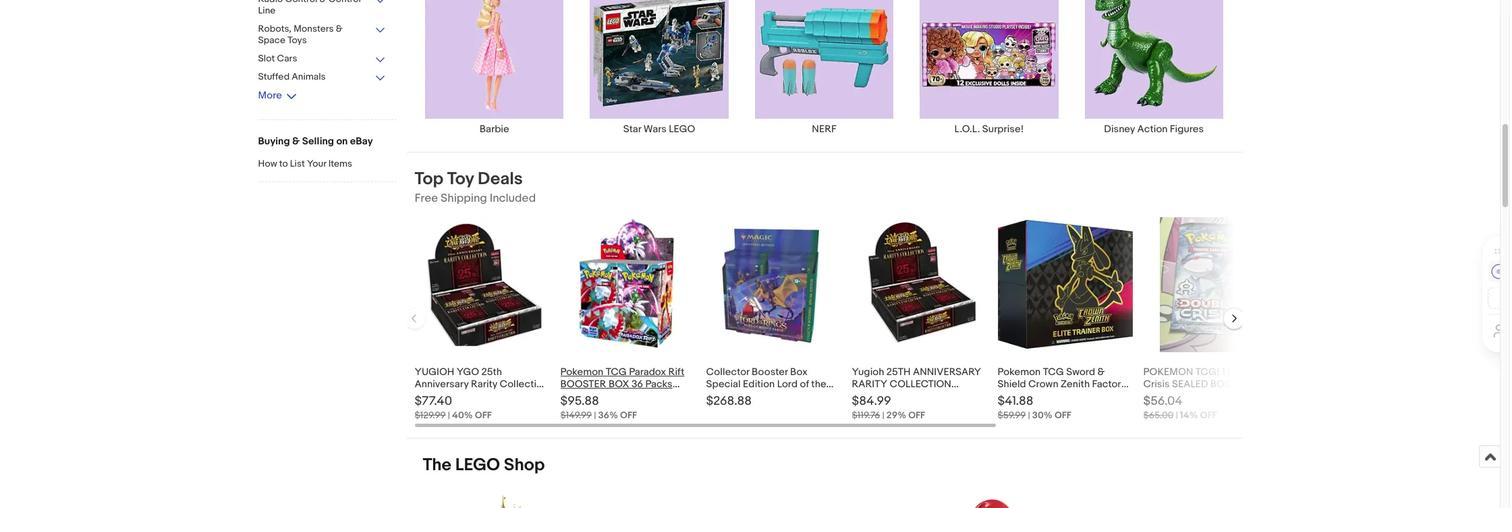 Task type: locate. For each thing, give the bounding box(es) containing it.
1 off from the left
[[475, 410, 492, 421]]

$149.99
[[561, 410, 592, 421]]

buying & selling on ebay
[[258, 135, 373, 148]]

| left '14%'
[[1176, 410, 1178, 421]]

$77.40 $129.99 | 40% off
[[415, 394, 492, 421]]

off down ships
[[475, 410, 492, 421]]

pokemon ​tcg sword & shield crown zenith factory sealed elite trainer box
[[998, 366, 1127, 403]]

top toy deals free shipping included
[[415, 169, 536, 205]]

off inside '$77.40 $129.99 | 40% off'
[[475, 410, 492, 421]]

off for $41.88
[[1055, 410, 1072, 421]]

29%
[[887, 410, 907, 421]]

5 off from the left
[[1201, 410, 1217, 421]]

40%
[[452, 410, 473, 421]]

4 off from the left
[[1055, 410, 1072, 421]]

| left 36% on the left bottom of page
[[594, 410, 596, 421]]

$65.00
[[1144, 410, 1174, 421]]

top
[[415, 169, 444, 190]]

crisis
[[1144, 378, 1170, 391]]

| inside '$77.40 $129.99 | 40% off'
[[448, 410, 450, 421]]

slot
[[258, 53, 275, 64]]

list
[[290, 158, 305, 169]]

pokemon
[[1144, 366, 1194, 379]]

1 booster from the left
[[561, 378, 607, 391]]

lego right the
[[455, 455, 500, 476]]

1 horizontal spatial pokemon
[[998, 366, 1041, 379]]

selling
[[302, 135, 334, 148]]

sealed up "$59.99" "text box"
[[998, 390, 1030, 403]]

| for $56.04
[[1176, 410, 1178, 421]]

anniversary
[[415, 378, 469, 391]]

booster
[[752, 366, 788, 379], [415, 390, 451, 403]]

& right buying
[[292, 135, 300, 148]]

off right '14%'
[[1201, 410, 1217, 421]]

0 vertical spatial lego
[[669, 123, 696, 136]]

box up 40%
[[453, 390, 471, 403]]

2 pokemon from the left
[[998, 366, 1041, 379]]

booster
[[561, 378, 607, 391], [1211, 378, 1257, 391]]

shipping
[[441, 192, 487, 205]]

sealed inside pokemon ​tcg sword & shield crown zenith factory sealed elite trainer box
[[998, 390, 1030, 403]]

$84.99
[[852, 394, 892, 409]]

figures
[[1170, 123, 1204, 136]]

3 sealed from the left
[[998, 390, 1030, 403]]

pokemon up $41.88
[[998, 366, 1041, 379]]

off down trainer
[[1055, 410, 1072, 421]]

l.o.l.
[[955, 123, 981, 136]]

box
[[609, 378, 630, 391]]

| left 40%
[[448, 410, 450, 421]]

1 horizontal spatial booster
[[752, 366, 788, 379]]

3 | from the left
[[883, 410, 885, 421]]

25th
[[482, 366, 502, 379]]

1 pokemon from the left
[[561, 366, 604, 379]]

11/1
[[503, 390, 518, 403]]

3 off from the left
[[909, 410, 926, 421]]

0 horizontal spatial control
[[285, 0, 318, 5]]

buying
[[258, 135, 290, 148]]

new right the mtg
[[786, 390, 806, 403]]

box left the
[[790, 366, 808, 379]]

pokemon ​tcg sword & shield crown zenith factory sealed elite trainer box image
[[998, 220, 1133, 349]]

$65.00 text field
[[1144, 410, 1174, 421]]

box right trainer
[[1087, 390, 1105, 403]]

0 horizontal spatial box
[[453, 390, 471, 403]]

| inside $84.99 $119.76 | 29% off
[[883, 410, 885, 421]]

sealed for $95.88
[[561, 390, 593, 403]]

2 off from the left
[[620, 410, 637, 421]]

booster inside collector booster box special edition lord of the rings vol. 2 mtg new sealed
[[752, 366, 788, 379]]

1 new from the left
[[595, 390, 615, 403]]

off right 29%
[[909, 410, 926, 421]]

4 | from the left
[[1028, 410, 1031, 421]]

1 control from the left
[[285, 0, 318, 5]]

0 horizontal spatial booster
[[415, 390, 451, 403]]

radio control & control line button
[[258, 0, 386, 18]]

booster up the mtg
[[752, 366, 788, 379]]

$268.88
[[706, 394, 752, 409]]

| inside $41.88 $59.99 | 30% off
[[1028, 410, 1031, 421]]

radio
[[258, 0, 283, 5]]

2 new from the left
[[786, 390, 806, 403]]

booster up $129.99 text field
[[415, 390, 451, 403]]

new up 36% on the left bottom of page
[[595, 390, 615, 403]]

1 horizontal spatial control
[[329, 0, 361, 5]]

| for $84.99
[[883, 410, 885, 421]]

elite
[[1032, 390, 1052, 403]]

1 horizontal spatial sealed
[[809, 390, 841, 403]]

0 horizontal spatial new
[[595, 390, 615, 403]]

sealed
[[561, 390, 593, 403], [809, 390, 841, 403], [998, 390, 1030, 403]]

$129.99
[[415, 410, 446, 421]]

pokemon
[[561, 366, 604, 379], [998, 366, 1041, 379]]

| inside "$56.04 $65.00 | 14% off"
[[1176, 410, 1178, 421]]

off inside "$56.04 $65.00 | 14% off"
[[1201, 410, 1217, 421]]

rift
[[669, 366, 685, 379]]

off inside $84.99 $119.76 | 29% off
[[909, 410, 926, 421]]

| left 30%
[[1028, 410, 1031, 421]]

$41.88
[[998, 394, 1034, 409]]

pokemon tcg paradox rift booster box 36 packs sealed new
[[561, 366, 685, 403]]

$84.99 $119.76 | 29% off
[[852, 394, 926, 421]]

$95.88 $149.99 | 36% off
[[561, 394, 637, 421]]

robots,
[[258, 23, 292, 34]]

5 | from the left
[[1176, 410, 1178, 421]]

your
[[307, 158, 326, 169]]

1 horizontal spatial box
[[790, 366, 808, 379]]

| for $41.88
[[1028, 410, 1031, 421]]

control up monsters
[[285, 0, 318, 5]]

stuffed animals button
[[258, 71, 386, 84]]

how to list your items
[[258, 158, 352, 169]]

2 horizontal spatial box
[[1087, 390, 1105, 403]]

2 sealed from the left
[[809, 390, 841, 403]]

lego right wars
[[669, 123, 696, 136]]

| left 29%
[[883, 410, 885, 421]]

mtg
[[762, 390, 784, 403]]

| for $95.88
[[594, 410, 596, 421]]

monsters
[[294, 23, 334, 34]]

rarity
[[471, 378, 498, 391]]

|
[[448, 410, 450, 421], [594, 410, 596, 421], [883, 410, 885, 421], [1028, 410, 1031, 421], [1176, 410, 1178, 421]]

sealed inside pokemon tcg paradox rift booster box 36 packs sealed new
[[561, 390, 593, 403]]

1 sealed from the left
[[561, 390, 593, 403]]

pokemon tcg!  1 double crisis sealed booster pack brand new
[[1144, 366, 1261, 403]]

sealed inside collector booster box special edition lord of the rings vol. 2 mtg new sealed
[[809, 390, 841, 403]]

control up robots, monsters & space toys dropdown button
[[329, 0, 361, 5]]

items
[[329, 158, 352, 169]]

tcg
[[606, 366, 627, 379]]

| inside $95.88 $149.99 | 36% off
[[594, 410, 596, 421]]

slot cars button
[[258, 53, 386, 65]]

brand
[[1172, 390, 1206, 403]]

2 horizontal spatial sealed
[[998, 390, 1030, 403]]

rings
[[706, 390, 732, 403]]

1 horizontal spatial new
[[786, 390, 806, 403]]

2 | from the left
[[594, 410, 596, 421]]

nerf
[[812, 123, 837, 136]]

stuffed
[[258, 71, 290, 82]]

off for $77.40
[[475, 410, 492, 421]]

of
[[800, 378, 809, 391]]

sealed right lord
[[809, 390, 841, 403]]

0 horizontal spatial lego
[[455, 455, 500, 476]]

0 horizontal spatial booster
[[561, 378, 607, 391]]

1 horizontal spatial lego
[[669, 123, 696, 136]]

1 | from the left
[[448, 410, 450, 421]]

1 horizontal spatial booster
[[1211, 378, 1257, 391]]

$95.88
[[561, 394, 599, 409]]

off inside $95.88 $149.99 | 36% off
[[620, 410, 637, 421]]

0 horizontal spatial sealed
[[561, 390, 593, 403]]

0 vertical spatial booster
[[752, 366, 788, 379]]

& right sword
[[1098, 366, 1105, 379]]

animals
[[292, 71, 326, 82]]

pokemon inside pokemon ​tcg sword & shield crown zenith factory sealed elite trainer box
[[998, 366, 1041, 379]]

trainer
[[1055, 390, 1085, 403]]

star wars lego link
[[577, 0, 742, 136]]

nerf link
[[742, 0, 907, 136]]

off right 36% on the left bottom of page
[[620, 410, 637, 421]]

cars
[[277, 53, 297, 64]]

1 vertical spatial booster
[[415, 390, 451, 403]]

pokemon up $95.88
[[561, 366, 604, 379]]

2 booster from the left
[[1211, 378, 1257, 391]]

0 horizontal spatial pokemon
[[561, 366, 604, 379]]

pokemon inside pokemon tcg paradox rift booster box 36 packs sealed new
[[561, 366, 604, 379]]

off inside $41.88 $59.99 | 30% off
[[1055, 410, 1072, 421]]

new
[[595, 390, 615, 403], [786, 390, 806, 403]]

sealed up $149.99 text field
[[561, 390, 593, 403]]

& right monsters
[[336, 23, 343, 34]]

1 vertical spatial lego
[[455, 455, 500, 476]]

how to list your items link
[[258, 158, 397, 171]]

paradox
[[629, 366, 666, 379]]

zenith
[[1061, 378, 1090, 391]]

box inside pokemon ​tcg sword & shield crown zenith factory sealed elite trainer box
[[1087, 390, 1105, 403]]



Task type: describe. For each thing, give the bounding box(es) containing it.
new inside collector booster box special edition lord of the rings vol. 2 mtg new sealed
[[786, 390, 806, 403]]

packs
[[646, 378, 673, 391]]

surprise!
[[983, 123, 1024, 136]]

off for $95.88
[[620, 410, 637, 421]]

new
[[1209, 390, 1231, 403]]

disney
[[1105, 123, 1136, 136]]

pokemon tcg paradox rift booster box 36 packs sealed new image
[[579, 217, 678, 352]]

shop
[[504, 455, 545, 476]]

yugioh ygo 25th anniversary rarity collection booster box ships 11/1 image
[[415, 223, 550, 347]]

vol.
[[735, 390, 752, 403]]

radio control & control line robots, monsters & space toys slot cars stuffed animals more
[[258, 0, 361, 102]]

the
[[423, 455, 452, 476]]

barbie link
[[412, 0, 577, 136]]

on
[[336, 135, 348, 148]]

2
[[754, 390, 760, 403]]

sword
[[1067, 366, 1096, 379]]

36
[[632, 378, 643, 391]]

sealed
[[1173, 378, 1209, 391]]

sealed for $41.88
[[998, 390, 1030, 403]]

space
[[258, 34, 286, 46]]

toys
[[288, 34, 307, 46]]

& up monsters
[[320, 0, 327, 5]]

action
[[1138, 123, 1168, 136]]

disney action figures link
[[1072, 0, 1237, 136]]

disney action figures
[[1105, 123, 1204, 136]]

collector booster box special edition lord of the rings vol. 2 mtg new sealed
[[706, 366, 841, 403]]

$56.04 $65.00 | 14% off
[[1144, 394, 1217, 421]]

toy
[[447, 169, 474, 190]]

ebay
[[350, 135, 373, 148]]

shield
[[998, 378, 1027, 391]]

edition
[[743, 378, 775, 391]]

ygo
[[457, 366, 479, 379]]

collection
[[500, 378, 548, 391]]

ships
[[473, 390, 501, 403]]

36%
[[599, 410, 618, 421]]

2 control from the left
[[329, 0, 361, 5]]

booster inside pokemon tcg paradox rift booster box 36 packs sealed new
[[561, 378, 607, 391]]

crown
[[1029, 378, 1059, 391]]

free
[[415, 192, 438, 205]]

yugioh
[[415, 366, 455, 379]]

$56.04
[[1144, 394, 1183, 409]]

more
[[258, 89, 282, 102]]

l.o.l. surprise! link
[[907, 0, 1072, 136]]

new inside pokemon tcg paradox rift booster box 36 packs sealed new
[[595, 390, 615, 403]]

tcg!
[[1196, 366, 1220, 379]]

pokemon for $95.88
[[561, 366, 604, 379]]

collector
[[706, 366, 750, 379]]

yugioh ygo 25th anniversary rarity collection booster box ships 11/1
[[415, 366, 548, 403]]

how
[[258, 158, 277, 169]]

$129.99 text field
[[415, 410, 446, 421]]

$59.99 text field
[[998, 410, 1026, 421]]

30%
[[1033, 410, 1053, 421]]

$149.99 text field
[[561, 410, 592, 421]]

included
[[490, 192, 536, 205]]

the
[[812, 378, 827, 391]]

star wars lego
[[624, 123, 696, 136]]

$59.99
[[998, 410, 1026, 421]]

$119.76 text field
[[852, 410, 881, 421]]

more button
[[258, 89, 297, 102]]

lord
[[777, 378, 798, 391]]

line
[[258, 5, 276, 16]]

off for $84.99
[[909, 410, 926, 421]]

booster inside yugioh ygo 25th anniversary rarity collection booster box ships 11/1
[[415, 390, 451, 403]]

off for $56.04
[[1201, 410, 1217, 421]]

14%
[[1181, 410, 1199, 421]]

box inside yugioh ygo 25th anniversary rarity collection booster box ships 11/1
[[453, 390, 471, 403]]

collector booster box special edition lord of the rings vol. 2 mtg new sealed image
[[706, 217, 841, 352]]

deals
[[478, 169, 523, 190]]

barbie
[[480, 123, 509, 136]]

factory
[[1093, 378, 1127, 391]]

pokemon tcg!  1 double crisis sealed booster pack brand new image
[[1161, 217, 1262, 352]]

the lego shop
[[423, 455, 545, 476]]

double
[[1228, 366, 1261, 379]]

booster inside pokemon tcg!  1 double crisis sealed booster pack brand new
[[1211, 378, 1257, 391]]

​tcg
[[1043, 366, 1065, 379]]

pack
[[1144, 390, 1170, 403]]

pokemon for $41.88
[[998, 366, 1041, 379]]

yugioh 25th anniversary rarity collection booster box 1st edition new! 11/3 image
[[854, 217, 985, 352]]

wars
[[644, 123, 667, 136]]

special
[[706, 378, 741, 391]]

$41.88 $59.99 | 30% off
[[998, 394, 1072, 421]]

& inside pokemon ​tcg sword & shield crown zenith factory sealed elite trainer box
[[1098, 366, 1105, 379]]

box inside collector booster box special edition lord of the rings vol. 2 mtg new sealed
[[790, 366, 808, 379]]

robots, monsters & space toys button
[[258, 23, 386, 47]]

| for $77.40
[[448, 410, 450, 421]]

star
[[624, 123, 642, 136]]



Task type: vqa. For each thing, say whether or not it's contained in the screenshot.


